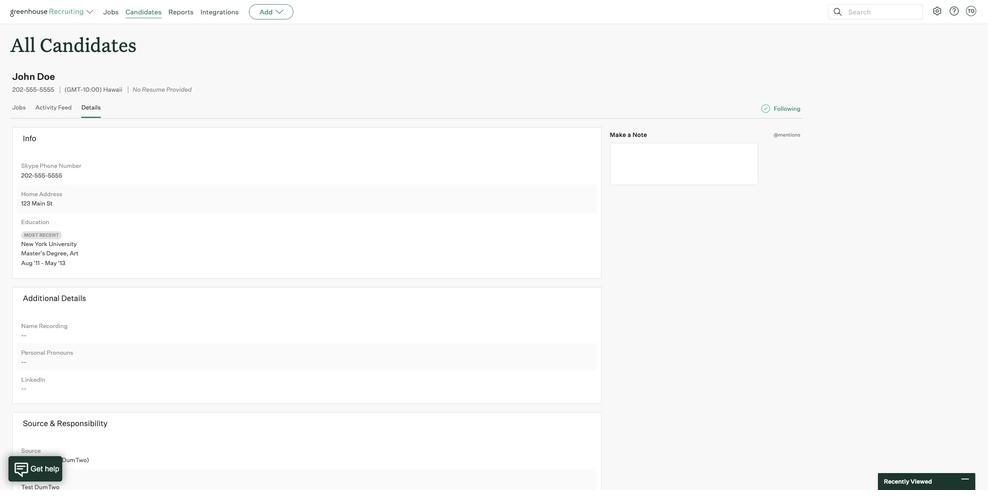 Task type: locate. For each thing, give the bounding box(es) containing it.
0 horizontal spatial jobs link
[[12, 104, 26, 116]]

activity
[[35, 104, 57, 111]]

1 vertical spatial jobs
[[12, 104, 26, 111]]

configure image
[[932, 6, 942, 16]]

additional
[[23, 294, 60, 303]]

personal
[[21, 349, 45, 356]]

john
[[12, 71, 35, 82]]

Search text field
[[846, 6, 915, 18]]

202- down 'john'
[[12, 86, 26, 94]]

source inside source addition (test dumtwo)
[[21, 448, 41, 455]]

source addition (test dumtwo)
[[21, 448, 89, 464]]

following link
[[774, 105, 801, 113]]

jobs
[[103, 8, 119, 16], [12, 104, 26, 111]]

'13
[[58, 259, 65, 267]]

-
[[41, 259, 44, 267], [21, 332, 24, 339], [24, 332, 27, 339], [21, 359, 24, 366], [24, 359, 27, 366], [21, 385, 24, 393], [24, 385, 27, 393]]

jobs link for candidates
[[103, 8, 119, 16]]

main
[[32, 200, 45, 207]]

0 vertical spatial source
[[23, 419, 48, 428]]

(test
[[46, 457, 61, 464]]

555-
[[26, 86, 40, 94], [34, 172, 48, 179]]

info
[[23, 134, 36, 143]]

jobs link down 202-555-5555
[[12, 104, 26, 116]]

202-
[[12, 86, 26, 94], [21, 172, 34, 179]]

details link
[[81, 104, 101, 116]]

0 horizontal spatial jobs
[[12, 104, 26, 111]]

following
[[774, 105, 801, 112]]

recent
[[39, 232, 59, 238]]

0 vertical spatial candidates
[[126, 8, 162, 16]]

skype
[[21, 162, 39, 170]]

jobs for candidates
[[103, 8, 119, 16]]

1 vertical spatial 202-
[[21, 172, 34, 179]]

202- inside skype phone number 202-555-5555
[[21, 172, 34, 179]]

source up addition
[[21, 448, 41, 455]]

1 vertical spatial jobs link
[[12, 104, 26, 116]]

all candidates
[[10, 32, 137, 57]]

- inside "most recent new york university master's degree , art aug '11 - may '13"
[[41, 259, 44, 267]]

1 vertical spatial details
[[61, 294, 86, 303]]

number
[[59, 162, 81, 170]]

123
[[21, 200, 30, 207]]

td button
[[964, 4, 978, 18]]

0 vertical spatial jobs link
[[103, 8, 119, 16]]

td
[[968, 8, 975, 14]]

note
[[633, 131, 647, 138]]

'11
[[34, 259, 40, 267]]

source
[[23, 419, 48, 428], [21, 448, 41, 455]]

555- down phone
[[34, 172, 48, 179]]

0 vertical spatial jobs
[[103, 8, 119, 16]]

details right the 'additional'
[[61, 294, 86, 303]]

no resume provided
[[133, 86, 192, 94]]

@mentions
[[774, 132, 801, 138]]

linkedin
[[21, 376, 45, 383]]

integrations
[[200, 8, 239, 16]]

details down 10:00)
[[81, 104, 101, 111]]

phone
[[40, 162, 57, 170]]

name
[[21, 322, 38, 330]]

make a note
[[610, 131, 647, 138]]

202- down skype
[[21, 172, 34, 179]]

home address 123 main st
[[21, 190, 62, 207]]

5555 down phone
[[48, 172, 62, 179]]

dumtwo)
[[62, 457, 89, 464]]

1 horizontal spatial jobs
[[103, 8, 119, 16]]

jobs link
[[103, 8, 119, 16], [12, 104, 26, 116]]

1 vertical spatial 555-
[[34, 172, 48, 179]]

candidates
[[126, 8, 162, 16], [40, 32, 137, 57]]

source for source & responsibility
[[23, 419, 48, 428]]

add button
[[249, 4, 293, 19]]

york
[[35, 240, 47, 248]]

resume
[[142, 86, 165, 94]]

None text field
[[610, 143, 758, 186]]

recently viewed
[[884, 478, 932, 486]]

doe
[[37, 71, 55, 82]]

jobs link left candidates link
[[103, 8, 119, 16]]

1 horizontal spatial jobs link
[[103, 8, 119, 16]]

provided
[[166, 86, 192, 94]]

address
[[39, 190, 62, 198]]

linkedin --
[[21, 376, 45, 393]]

aug
[[21, 259, 33, 267]]

jobs left candidates link
[[103, 8, 119, 16]]

555- down john doe
[[26, 86, 40, 94]]

reports
[[168, 8, 194, 16]]

details
[[81, 104, 101, 111], [61, 294, 86, 303]]

1 vertical spatial source
[[21, 448, 41, 455]]

5555
[[40, 86, 54, 94], [48, 172, 62, 179]]

jobs down 202-555-5555
[[12, 104, 26, 111]]

5555 down doe
[[40, 86, 54, 94]]

,
[[67, 250, 68, 257]]

source left &
[[23, 419, 48, 428]]

1 vertical spatial 5555
[[48, 172, 62, 179]]

0 vertical spatial 555-
[[26, 86, 40, 94]]

additional details
[[23, 294, 86, 303]]

viewed
[[911, 478, 932, 486]]

(gmt-10:00) hawaii
[[64, 86, 122, 94]]



Task type: vqa. For each thing, say whether or not it's contained in the screenshot.
'13
yes



Task type: describe. For each thing, give the bounding box(es) containing it.
art
[[70, 250, 79, 257]]

personal pronouns --
[[21, 349, 73, 366]]

john doe
[[12, 71, 55, 82]]

&
[[50, 419, 55, 428]]

jobs for activity feed
[[12, 104, 26, 111]]

add
[[260, 8, 273, 16]]

@mentions link
[[774, 131, 801, 139]]

education
[[21, 218, 49, 226]]

integrations link
[[200, 8, 239, 16]]

home
[[21, 190, 38, 198]]

name recording --
[[21, 322, 68, 339]]

0 vertical spatial 5555
[[40, 86, 54, 94]]

reports link
[[168, 8, 194, 16]]

may
[[45, 259, 57, 267]]

td button
[[966, 6, 976, 16]]

feed
[[58, 104, 72, 111]]

master's
[[21, 250, 45, 257]]

recruiter
[[21, 474, 47, 482]]

degree
[[46, 250, 67, 257]]

pronouns
[[47, 349, 73, 356]]

202-555-5555
[[12, 86, 54, 94]]

activity feed link
[[35, 104, 72, 116]]

recording
[[39, 322, 68, 330]]

most recent new york university master's degree , art aug '11 - may '13
[[21, 232, 79, 267]]

0 vertical spatial 202-
[[12, 86, 26, 94]]

source & responsibility
[[23, 419, 108, 428]]

addition
[[21, 457, 45, 464]]

all
[[10, 32, 35, 57]]

st
[[47, 200, 53, 207]]

new
[[21, 240, 34, 248]]

0 vertical spatial details
[[81, 104, 101, 111]]

source for source addition (test dumtwo)
[[21, 448, 41, 455]]

hawaii
[[103, 86, 122, 94]]

activity feed
[[35, 104, 72, 111]]

greenhouse recruiting image
[[10, 7, 86, 17]]

(gmt-
[[64, 86, 83, 94]]

university
[[49, 240, 77, 248]]

5555 inside skype phone number 202-555-5555
[[48, 172, 62, 179]]

555- inside skype phone number 202-555-5555
[[34, 172, 48, 179]]

make
[[610, 131, 626, 138]]

1 vertical spatial candidates
[[40, 32, 137, 57]]

10:00)
[[83, 86, 102, 94]]

jobs link for activity feed
[[12, 104, 26, 116]]

responsibility
[[57, 419, 108, 428]]

candidates link
[[126, 8, 162, 16]]

no
[[133, 86, 141, 94]]

a
[[628, 131, 631, 138]]

skype phone number 202-555-5555
[[21, 162, 81, 179]]

recently
[[884, 478, 909, 486]]

most
[[24, 232, 38, 238]]



